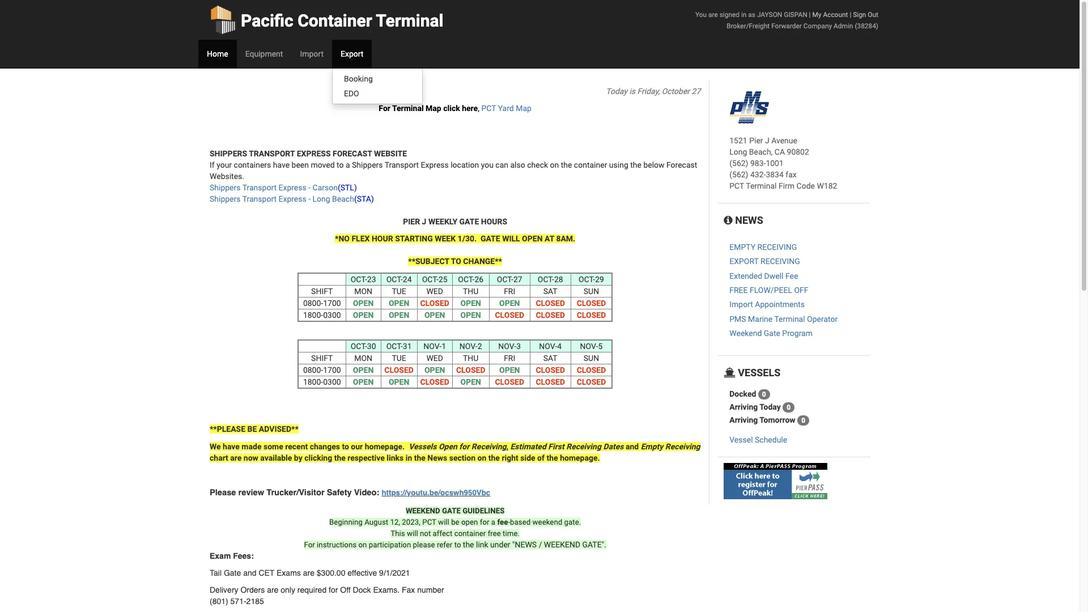 Task type: locate. For each thing, give the bounding box(es) containing it.
receiving up right
[[471, 442, 506, 451]]

tue for 24
[[392, 287, 406, 296]]

0300 for oct-23
[[323, 311, 341, 320]]

oct- for 27
[[497, 275, 513, 284]]

long inside 1521 pier j avenue long beach, ca 90802 (562) 983-1001 (562) 432-3834 fax pct terminal firm code w182
[[730, 147, 747, 156]]

mon for 30
[[354, 353, 372, 363]]

vessel schedule link
[[730, 435, 787, 445]]

| left my
[[809, 11, 811, 19]]

nov- right the 31
[[424, 342, 442, 351]]

1 horizontal spatial pct
[[481, 104, 496, 113]]

27 right october
[[692, 87, 701, 96]]

today inside docked 0 arriving today 0 arriving tomorrow 0
[[760, 402, 781, 411]]

please
[[210, 488, 236, 497]]

a inside weekend gate guidelines beginning august 12, 2023, pct will be open for a fee -based weekend gate. this will not affect container free time. for instructions on participation please refer to the link under "news / weekend gate". exam fees:
[[491, 518, 495, 526]]

receiving up export receiving link on the top right of the page
[[758, 242, 797, 252]]

1 horizontal spatial map
[[516, 104, 532, 113]]

, right click
[[478, 104, 479, 113]]

a left fee
[[491, 518, 495, 526]]

express left location
[[421, 160, 449, 169]]

to right refer
[[454, 540, 461, 549]]

0 horizontal spatial and
[[243, 568, 256, 577]]

0 vertical spatial arriving
[[730, 402, 758, 411]]

*no
[[335, 234, 350, 243]]

0 up tomorrow on the bottom of page
[[787, 404, 791, 412]]

shift
[[311, 287, 333, 296], [311, 353, 333, 363]]

1 vertical spatial -
[[308, 194, 311, 203]]

pacific container terminal image
[[730, 91, 769, 124]]

in inside 'vessels open for receiving , estimated first receiving dates and empty receiving chart are now available by clicking the respective links in the news section on the right side of the homepage.'
[[406, 453, 412, 462]]

1 horizontal spatial in
[[741, 11, 747, 19]]

containers
[[234, 160, 271, 169]]

gate up *no flex hour starting week 1/30.  gate will open at 8am.
[[459, 217, 479, 226]]

0800-1700
[[303, 299, 341, 308], [303, 365, 341, 374]]

weekend up 2023,
[[406, 506, 440, 515]]

oct- for 25
[[422, 275, 439, 284]]

1 horizontal spatial |
[[850, 11, 851, 19]]

1 vertical spatial on
[[478, 453, 486, 462]]

click
[[443, 104, 460, 113]]

1 horizontal spatial on
[[478, 453, 486, 462]]

1 vertical spatial tue
[[392, 353, 406, 363]]

2023,
[[402, 518, 420, 526]]

0 right docked
[[762, 391, 766, 399]]

program
[[782, 329, 813, 338]]

2 sat from the top
[[543, 353, 557, 363]]

my
[[812, 11, 821, 19]]

0 right tomorrow on the bottom of page
[[801, 417, 805, 425]]

a
[[346, 160, 350, 169], [491, 518, 495, 526]]

have down transport
[[273, 160, 290, 169]]

container inside weekend gate guidelines beginning august 12, 2023, pct will be open for a fee -based weekend gate. this will not affect container free time. for instructions on participation please refer to the link under "news / weekend gate". exam fees:
[[454, 529, 486, 538]]

for inside weekend gate guidelines beginning august 12, 2023, pct will be open for a fee -based weekend gate. this will not affect container free time. for instructions on participation please refer to the link under "news / weekend gate". exam fees:
[[480, 518, 489, 526]]

1 vertical spatial news
[[428, 453, 447, 462]]

pct up info circle image
[[730, 181, 744, 190]]

5 nov- from the left
[[580, 342, 598, 351]]

nov- for 2
[[460, 342, 478, 351]]

import
[[300, 49, 324, 58], [730, 300, 753, 309]]

map left click
[[426, 104, 441, 113]]

thu down nov-2
[[463, 353, 479, 363]]

transport down shippers transport express - carson link
[[242, 194, 277, 203]]

shift for oct-23
[[311, 287, 333, 296]]

1 nov- from the left
[[424, 342, 442, 351]]

2 wed from the top
[[426, 353, 443, 363]]

1 1800-0300 from the top
[[303, 311, 341, 320]]

container left using
[[574, 160, 607, 169]]

1 vertical spatial to
[[342, 442, 349, 451]]

receiving right "first"
[[566, 442, 601, 451]]

company
[[804, 22, 832, 30]]

1 vertical spatial receiving
[[761, 257, 800, 266]]

0 vertical spatial for
[[459, 442, 469, 451]]

0 horizontal spatial in
[[406, 453, 412, 462]]

1 wed from the top
[[426, 287, 443, 296]]

2 receiving from the left
[[566, 442, 601, 451]]

mon down the oct-23
[[354, 287, 372, 296]]

0 horizontal spatial gate
[[224, 568, 241, 577]]

empty receiving export receiving extended dwell fee free flow/peel off import appointments pms marine terminal operator weekend gate program
[[730, 242, 838, 338]]

0 vertical spatial 0800-
[[303, 299, 323, 308]]

the left right
[[488, 453, 500, 462]]

express down shippers transport express - carson link
[[279, 194, 306, 203]]

- left carson
[[308, 183, 311, 192]]

code
[[797, 181, 815, 190]]

to inside shippers transport express forecast website if your containers have been moved to a shippers transport express location you can also check on the container using the below forecast websites. shippers transport express - carson (stl) shippers transport express - long beach (sta)
[[337, 160, 344, 169]]

1 arriving from the top
[[730, 402, 758, 411]]

receiving right empty
[[665, 442, 700, 451]]

admin
[[834, 22, 853, 30]]

2 1800- from the top
[[303, 377, 323, 386]]

1800-
[[303, 311, 323, 320], [303, 377, 323, 386]]

nov- right 2
[[498, 342, 516, 351]]

2 vertical spatial on
[[358, 540, 367, 549]]

0 horizontal spatial for
[[329, 585, 338, 594]]

0 horizontal spatial will
[[407, 529, 418, 538]]

pct left yard at left top
[[481, 104, 496, 113]]

dwell
[[764, 271, 784, 280]]

to left the our
[[342, 442, 349, 451]]

1 vertical spatial sat
[[543, 353, 557, 363]]

are left now
[[230, 453, 242, 462]]

1 horizontal spatial long
[[730, 147, 747, 156]]

2 fri from the top
[[504, 353, 515, 363]]

sat for 4
[[543, 353, 557, 363]]

0 vertical spatial in
[[741, 11, 747, 19]]

check
[[527, 160, 548, 169]]

friday,
[[637, 87, 660, 96]]

1 vertical spatial have
[[223, 442, 240, 451]]

0 horizontal spatial news
[[428, 453, 447, 462]]

2 1700 from the top
[[323, 365, 341, 374]]

0 vertical spatial weekend
[[406, 506, 440, 515]]

1 horizontal spatial gate
[[764, 329, 780, 338]]

been
[[292, 160, 309, 169]]

0800- for oct-30
[[303, 365, 323, 374]]

1 vertical spatial sun
[[584, 353, 599, 363]]

sat down "oct-28"
[[543, 287, 557, 296]]

2 0300 from the top
[[323, 377, 341, 386]]

you
[[481, 160, 494, 169]]

mon for 23
[[354, 287, 372, 296]]

0 horizontal spatial for
[[304, 540, 315, 549]]

**subject
[[408, 257, 449, 266]]

oct-28
[[538, 275, 563, 284]]

1 vertical spatial shippers
[[210, 183, 241, 192]]

tue down oct-24
[[392, 287, 406, 296]]

vessels for vessels
[[736, 366, 781, 378]]

1 vertical spatial fri
[[504, 353, 515, 363]]

1 vertical spatial vessels
[[409, 442, 437, 451]]

1 vertical spatial today
[[760, 402, 781, 411]]

- inside weekend gate guidelines beginning august 12, 2023, pct will be open for a fee -based weekend gate. this will not affect container free time. for instructions on participation please refer to the link under "news / weekend gate". exam fees:
[[508, 518, 510, 526]]

1 sun from the top
[[584, 287, 599, 296]]

will up affect
[[438, 518, 449, 526]]

0 horizontal spatial import
[[300, 49, 324, 58]]

1 vertical spatial pct
[[730, 181, 744, 190]]

0 vertical spatial fri
[[504, 287, 515, 296]]

pct up not
[[422, 518, 436, 526]]

for left off
[[329, 585, 338, 594]]

1 0800-1700 from the top
[[303, 299, 341, 308]]

29
[[595, 275, 604, 284]]

0 horizontal spatial |
[[809, 11, 811, 19]]

change**
[[463, 257, 502, 266]]

2 1800-0300 from the top
[[303, 377, 341, 386]]

edo
[[344, 89, 359, 98]]

tue
[[392, 287, 406, 296], [392, 353, 406, 363]]

for terminal map click here , pct yard map
[[379, 104, 532, 113]]

gate up be on the bottom left of page
[[442, 506, 461, 515]]

on inside 'vessels open for receiving , estimated first receiving dates and empty receiving chart are now available by clicking the respective links in the news section on the right side of the homepage.'
[[478, 453, 486, 462]]

here
[[462, 104, 478, 113]]

2 horizontal spatial pct
[[730, 181, 744, 190]]

1 tue from the top
[[392, 287, 406, 296]]

1 vertical spatial 0
[[787, 404, 791, 412]]

on right check
[[550, 160, 559, 169]]

1 fri from the top
[[504, 287, 515, 296]]

| left "sign"
[[850, 11, 851, 19]]

transport
[[385, 160, 419, 169], [242, 183, 277, 192], [242, 194, 277, 203]]

1 horizontal spatial import
[[730, 300, 753, 309]]

for down guidelines
[[480, 518, 489, 526]]

off
[[794, 286, 808, 295]]

1 vertical spatial ,
[[506, 442, 508, 451]]

1700
[[323, 299, 341, 308], [323, 365, 341, 374]]

nov- right 4 at the right of page
[[580, 342, 598, 351]]

transport down containers
[[242, 183, 277, 192]]

long down 1521
[[730, 147, 747, 156]]

will
[[502, 234, 520, 243]]

*no flex hour starting week 1/30.  gate will open at 8am.
[[335, 234, 575, 243]]

in inside you are signed in as jayson gispan | my account | sign out broker/freight forwarder company admin (38284)
[[741, 11, 747, 19]]

open
[[461, 518, 478, 526]]

0 vertical spatial for
[[379, 104, 390, 113]]

the inside weekend gate guidelines beginning august 12, 2023, pct will be open for a fee -based weekend gate. this will not affect container free time. for instructions on participation please refer to the link under "news / weekend gate". exam fees:
[[463, 540, 474, 549]]

closed
[[420, 299, 449, 308], [536, 299, 565, 308], [577, 299, 606, 308], [495, 311, 524, 320], [536, 311, 565, 320], [577, 311, 606, 320], [384, 365, 414, 374], [456, 365, 485, 374], [536, 365, 565, 374], [577, 365, 606, 374], [420, 377, 449, 386], [495, 377, 524, 386], [536, 377, 565, 386], [577, 377, 606, 386]]

info circle image
[[724, 215, 733, 226]]

j right pier
[[422, 217, 426, 226]]

(562) left 983-
[[730, 159, 748, 168]]

gate right tail
[[224, 568, 241, 577]]

are right the you
[[708, 11, 718, 19]]

long
[[730, 147, 747, 156], [313, 194, 330, 203]]

dates
[[603, 442, 624, 451]]

express
[[421, 160, 449, 169], [279, 183, 306, 192], [279, 194, 306, 203]]

on down beginning august
[[358, 540, 367, 549]]

thu for 2
[[463, 353, 479, 363]]

1 | from the left
[[809, 11, 811, 19]]

1 vertical spatial gate
[[481, 234, 500, 243]]

1 horizontal spatial vessels
[[736, 366, 781, 378]]

2 map from the left
[[516, 104, 532, 113]]

0 vertical spatial receiving
[[758, 242, 797, 252]]

1 vertical spatial 0800-1700
[[303, 365, 341, 374]]

0 vertical spatial 0800-1700
[[303, 299, 341, 308]]

1 horizontal spatial for
[[379, 104, 390, 113]]

are inside 'vessels open for receiving , estimated first receiving dates and empty receiving chart are now available by clicking the respective links in the news section on the right side of the homepage.'
[[230, 453, 242, 462]]

the left link
[[463, 540, 474, 549]]

0 vertical spatial 27
[[692, 87, 701, 96]]

1 horizontal spatial will
[[438, 518, 449, 526]]

, up right
[[506, 442, 508, 451]]

(562) left 432-
[[730, 170, 748, 179]]

1 map from the left
[[426, 104, 441, 113]]

0 horizontal spatial ,
[[478, 104, 479, 113]]

are inside you are signed in as jayson gispan | my account | sign out broker/freight forwarder company admin (38284)
[[708, 11, 718, 19]]

oct-25
[[422, 275, 448, 284]]

1800-0300
[[303, 311, 341, 320], [303, 377, 341, 386]]

today left is
[[606, 87, 627, 96]]

2 horizontal spatial 0
[[801, 417, 805, 425]]

12,
[[390, 518, 400, 526]]

30
[[367, 342, 376, 351]]

have right we
[[223, 442, 240, 451]]

3 nov- from the left
[[498, 342, 516, 351]]

0 horizontal spatial pct
[[422, 518, 436, 526]]

1 horizontal spatial ,
[[506, 442, 508, 451]]

today up tomorrow on the bottom of page
[[760, 402, 781, 411]]

pier
[[403, 217, 420, 226]]

import down pacific container terminal link
[[300, 49, 324, 58]]

2 nov- from the left
[[460, 342, 478, 351]]

2 vertical spatial to
[[454, 540, 461, 549]]

1 vertical spatial container
[[454, 529, 486, 538]]

0 vertical spatial sun
[[584, 287, 599, 296]]

nov- right 3
[[539, 342, 557, 351]]

sat down nov-4
[[543, 353, 557, 363]]

transport down website
[[385, 160, 419, 169]]

4 nov- from the left
[[539, 342, 557, 351]]

0 horizontal spatial long
[[313, 194, 330, 203]]

1 receiving from the left
[[471, 442, 506, 451]]

oct-27
[[497, 275, 522, 284]]

1 vertical spatial homepage.
[[560, 453, 600, 462]]

1700 for oct-30
[[323, 365, 341, 374]]

1 horizontal spatial j
[[765, 136, 770, 145]]

0 vertical spatial news
[[733, 214, 763, 226]]

2 horizontal spatial for
[[480, 518, 489, 526]]

0 vertical spatial long
[[730, 147, 747, 156]]

oct- for 23
[[351, 275, 367, 284]]

1 vertical spatial shift
[[311, 353, 333, 363]]

0 vertical spatial to
[[337, 160, 344, 169]]

the right using
[[630, 160, 642, 169]]

are inside delivery orders are only required for off dock exams. fax number (801) 571-2185
[[267, 585, 278, 594]]

homepage. up links
[[365, 442, 405, 451]]

fri for 3
[[504, 353, 515, 363]]

1 vertical spatial arriving
[[730, 415, 758, 425]]

for down edo link
[[379, 104, 390, 113]]

fri down nov-3
[[504, 353, 515, 363]]

for left instructions
[[304, 540, 315, 549]]

oct-24
[[386, 275, 412, 284]]

to down forecast
[[337, 160, 344, 169]]

mon down oct-30
[[354, 353, 372, 363]]

1 1800- from the top
[[303, 311, 323, 320]]

pct inside weekend gate guidelines beginning august 12, 2023, pct will be open for a fee -based weekend gate. this will not affect container free time. for instructions on participation please refer to the link under "news / weekend gate". exam fees:
[[422, 518, 436, 526]]

1 0800- from the top
[[303, 299, 323, 308]]

terminal inside empty receiving export receiving extended dwell fee free flow/peel off import appointments pms marine terminal operator weekend gate program
[[774, 314, 805, 323]]

0 vertical spatial j
[[765, 136, 770, 145]]

terminal
[[376, 11, 444, 31], [392, 104, 424, 113], [746, 181, 777, 190], [774, 314, 805, 323]]

will down 2023,
[[407, 529, 418, 538]]

3 receiving from the left
[[665, 442, 700, 451]]

27 left "oct-28"
[[513, 275, 522, 284]]

2 horizontal spatial receiving
[[665, 442, 700, 451]]

a down forecast
[[346, 160, 350, 169]]

nov- right 1
[[460, 342, 478, 351]]

oct- left oct-31
[[351, 342, 367, 351]]

oct- for 24
[[386, 275, 403, 284]]

express up the shippers transport express - long beach link
[[279, 183, 306, 192]]

wed for 25
[[426, 287, 443, 296]]

sat for 28
[[543, 287, 557, 296]]

tue down oct-31
[[392, 353, 406, 363]]

docked 0 arriving today 0 arriving tomorrow 0
[[730, 389, 805, 425]]

empty
[[730, 242, 756, 252]]

1 shift from the top
[[311, 287, 333, 296]]

0 vertical spatial 0300
[[323, 311, 341, 320]]

arriving down docked
[[730, 402, 758, 411]]

recent
[[285, 442, 308, 451]]

affect
[[433, 529, 452, 538]]

on right section at the left bottom of the page
[[478, 453, 486, 462]]

fri
[[504, 287, 515, 296], [504, 353, 515, 363]]

0 vertical spatial sat
[[543, 287, 557, 296]]

0300
[[323, 311, 341, 320], [323, 377, 341, 386]]

today is friday, october 27
[[606, 87, 701, 96]]

1 horizontal spatial receiving
[[566, 442, 601, 451]]

vessels inside 'vessels open for receiving , estimated first receiving dates and empty receiving chart are now available by clicking the respective links in the news section on the right side of the homepage.'
[[409, 442, 437, 451]]

1 vertical spatial 27
[[513, 275, 522, 284]]

sun down oct-29
[[584, 287, 599, 296]]

- up time.
[[508, 518, 510, 526]]

for inside delivery orders are only required for off dock exams. fax number (801) 571-2185
[[329, 585, 338, 594]]

for inside 'vessels open for receiving , estimated first receiving dates and empty receiving chart are now available by clicking the respective links in the news section on the right side of the homepage.'
[[459, 442, 469, 451]]

0 vertical spatial have
[[273, 160, 290, 169]]

nov- for 1
[[424, 342, 442, 351]]

oct- left oct-24
[[351, 275, 367, 284]]

to inside weekend gate guidelines beginning august 12, 2023, pct will be open for a fee -based weekend gate. this will not affect container free time. for instructions on participation please refer to the link under "news / weekend gate". exam fees:
[[454, 540, 461, 549]]

0 vertical spatial tue
[[392, 287, 406, 296]]

shippers
[[210, 149, 247, 158]]

oct- down **subject at the left
[[422, 275, 439, 284]]

the down changes
[[334, 453, 346, 462]]

are up required
[[303, 568, 315, 577]]

0 horizontal spatial j
[[422, 217, 426, 226]]

in right links
[[406, 453, 412, 462]]

pct inside 1521 pier j avenue long beach, ca 90802 (562) 983-1001 (562) 432-3834 fax pct terminal firm code w182
[[730, 181, 744, 190]]

pms
[[730, 314, 746, 323]]

oct- for 29
[[579, 275, 595, 284]]

time.
[[503, 529, 520, 538]]

gate
[[764, 329, 780, 338], [224, 568, 241, 577]]

pierpass image
[[724, 463, 828, 499]]

1700 for oct-23
[[323, 299, 341, 308]]

2 0800-1700 from the top
[[303, 365, 341, 374]]

2 vertical spatial express
[[279, 194, 306, 203]]

for
[[459, 442, 469, 451], [480, 518, 489, 526], [329, 585, 338, 594]]

2 shift from the top
[[311, 353, 333, 363]]

thu down oct-26
[[463, 287, 479, 296]]

wed down oct-25
[[426, 287, 443, 296]]

2 | from the left
[[850, 11, 851, 19]]

oct- right 30
[[386, 342, 403, 351]]

0 vertical spatial 1700
[[323, 299, 341, 308]]

gispan
[[784, 11, 807, 19]]

1 thu from the top
[[463, 287, 479, 296]]

nov- for 3
[[498, 342, 516, 351]]

23
[[367, 275, 376, 284]]

have
[[273, 160, 290, 169], [223, 442, 240, 451]]

links
[[387, 453, 404, 462]]

2 vertical spatial gate
[[442, 506, 461, 515]]

oct- right 28
[[579, 275, 595, 284]]

0 vertical spatial on
[[550, 160, 559, 169]]

you
[[695, 11, 707, 19]]

clicking
[[304, 453, 332, 462]]

wed
[[426, 287, 443, 296], [426, 353, 443, 363]]

booking link
[[333, 71, 422, 86]]

shift for oct-30
[[311, 353, 333, 363]]

tail gate and cet exams are $300.00 effective 9/1/2021
[[210, 568, 410, 577]]

oct-26
[[458, 275, 484, 284]]

gate down hours
[[481, 234, 500, 243]]

0 vertical spatial homepage.
[[365, 442, 405, 451]]

vessels for vessels open for receiving , estimated first receiving dates and empty receiving chart are now available by clicking the respective links in the news section on the right side of the homepage.
[[409, 442, 437, 451]]

27
[[692, 87, 701, 96], [513, 275, 522, 284]]

flex
[[352, 234, 370, 243]]

2 vertical spatial pct
[[422, 518, 436, 526]]

2 tue from the top
[[392, 353, 406, 363]]

weekend right /
[[544, 540, 580, 549]]

1 1700 from the top
[[323, 299, 341, 308]]

1 mon from the top
[[354, 287, 372, 296]]

1 vertical spatial and
[[243, 568, 256, 577]]

0 horizontal spatial receiving
[[471, 442, 506, 451]]

1 vertical spatial for
[[480, 518, 489, 526]]

oct- right 23
[[386, 275, 403, 284]]

0 horizontal spatial a
[[346, 160, 350, 169]]

are left only
[[267, 585, 278, 594]]

map right yard at left top
[[516, 104, 532, 113]]

weekend
[[406, 506, 440, 515], [544, 540, 580, 549]]

oct- right 26
[[497, 275, 513, 284]]

2 sun from the top
[[584, 353, 599, 363]]

gate inside weekend gate guidelines beginning august 12, 2023, pct will be open for a fee -based weekend gate. this will not affect container free time. for instructions on participation please refer to the link under "news / weekend gate". exam fees:
[[442, 506, 461, 515]]

oct- down to
[[458, 275, 475, 284]]

2 0800- from the top
[[303, 365, 323, 374]]

and left cet at the left bottom
[[243, 568, 256, 577]]

off
[[340, 585, 351, 594]]

flow/peel
[[750, 286, 792, 295]]

1 vertical spatial for
[[304, 540, 315, 549]]

j right the pier
[[765, 136, 770, 145]]

2 mon from the top
[[354, 353, 372, 363]]

1 vertical spatial a
[[491, 518, 495, 526]]

(562)
[[730, 159, 748, 168], [730, 170, 748, 179]]

1 vertical spatial 1800-
[[303, 377, 323, 386]]

0 vertical spatial 1800-0300
[[303, 311, 341, 320]]

2 thu from the top
[[463, 353, 479, 363]]

long down carson
[[313, 194, 330, 203]]

of
[[537, 453, 545, 462]]

news up empty
[[733, 214, 763, 226]]

1 0300 from the top
[[323, 311, 341, 320]]

homepage. down "first"
[[560, 453, 600, 462]]

1 sat from the top
[[543, 287, 557, 296]]

please
[[413, 540, 435, 549]]

0300 for oct-30
[[323, 377, 341, 386]]

shippers
[[352, 160, 383, 169], [210, 183, 241, 192], [210, 194, 241, 203]]

fri down "oct-27"
[[504, 287, 515, 296]]

0 horizontal spatial on
[[358, 540, 367, 549]]



Task type: describe. For each thing, give the bounding box(es) containing it.
shippers transport express - carson link
[[210, 183, 338, 192]]

1 horizontal spatial news
[[733, 214, 763, 226]]

empty
[[641, 442, 663, 451]]

right
[[502, 453, 518, 462]]

at
[[545, 234, 554, 243]]

weekend gate guidelines beginning august 12, 2023, pct will be open for a fee -based weekend gate. this will not affect container free time. for instructions on participation please refer to the link under "news / weekend gate". exam fees:
[[210, 506, 606, 560]]

delivery
[[210, 585, 238, 594]]

the right links
[[414, 453, 426, 462]]

home button
[[198, 40, 237, 68]]

gate.
[[564, 518, 581, 526]]

25
[[439, 275, 448, 284]]

pier
[[749, 136, 763, 145]]

2 (562) from the top
[[730, 170, 748, 179]]

wed for 1
[[426, 353, 443, 363]]

fee
[[785, 271, 798, 280]]

0 horizontal spatial homepage.
[[365, 442, 405, 451]]

weekly
[[428, 217, 457, 226]]

long inside shippers transport express forecast website if your containers have been moved to a shippers transport express location you can also check on the container using the below forecast websites. shippers transport express - carson (stl) shippers transport express - long beach (sta)
[[313, 194, 330, 203]]

is
[[629, 87, 635, 96]]

26
[[475, 275, 484, 284]]

forecast
[[333, 149, 372, 158]]

fri for 27
[[504, 287, 515, 296]]

1 horizontal spatial 27
[[692, 87, 701, 96]]

import inside popup button
[[300, 49, 324, 58]]

oct- for 30
[[351, 342, 367, 351]]

0 horizontal spatial 27
[[513, 275, 522, 284]]

oct-31
[[386, 342, 412, 351]]

beach,
[[749, 147, 773, 156]]

2 vertical spatial shippers
[[210, 194, 241, 203]]

0 horizontal spatial have
[[223, 442, 240, 451]]

0 horizontal spatial 0
[[762, 391, 766, 399]]

0 vertical spatial ,
[[478, 104, 479, 113]]

0 vertical spatial gate
[[459, 217, 479, 226]]

news inside 'vessels open for receiving , estimated first receiving dates and empty receiving chart are now available by clicking the respective links in the news section on the right side of the homepage.'
[[428, 453, 447, 462]]

shippers transport express forecast website if your containers have been moved to a shippers transport express location you can also check on the container using the below forecast websites. shippers transport express - carson (stl) shippers transport express - long beach (sta)
[[210, 149, 697, 203]]

8am.
[[556, 234, 575, 243]]

booking
[[344, 74, 373, 83]]

nov- for 5
[[580, 342, 598, 351]]

forecast
[[667, 160, 697, 169]]

avenue
[[771, 136, 797, 145]]

fees:
[[233, 551, 254, 560]]

using
[[609, 160, 628, 169]]

free
[[488, 529, 501, 538]]

below
[[643, 160, 665, 169]]

oct-23
[[351, 275, 376, 284]]

export
[[341, 49, 364, 58]]

0 vertical spatial -
[[308, 183, 311, 192]]

1521 pier j avenue long beach, ca 90802 (562) 983-1001 (562) 432-3834 fax pct terminal firm code w182
[[730, 136, 837, 190]]

0 vertical spatial shippers
[[352, 160, 383, 169]]

1 (562) from the top
[[730, 159, 748, 168]]

0 horizontal spatial today
[[606, 87, 627, 96]]

number
[[417, 585, 444, 594]]

4
[[557, 342, 562, 351]]

your
[[217, 160, 232, 169]]

ship image
[[724, 368, 736, 378]]

9/1/2021
[[379, 568, 410, 577]]

weekend gate program link
[[730, 329, 813, 338]]

0800-1700 for oct-23
[[303, 299, 341, 308]]

nov- for 4
[[539, 342, 557, 351]]

firm
[[779, 181, 795, 190]]

import inside empty receiving export receiving extended dwell fee free flow/peel off import appointments pms marine terminal operator weekend gate program
[[730, 300, 753, 309]]

export
[[730, 257, 759, 266]]

(38284)
[[855, 22, 878, 30]]

moved
[[311, 160, 335, 169]]

983-
[[750, 159, 766, 168]]

not
[[420, 529, 431, 538]]

container
[[298, 11, 372, 31]]

yard
[[498, 104, 514, 113]]

0800-1700 for oct-30
[[303, 365, 341, 374]]

marine
[[748, 314, 773, 323]]

for inside weekend gate guidelines beginning august 12, 2023, pct will be open for a fee -based weekend gate. this will not affect container free time. for instructions on participation please refer to the link under "news / weekend gate". exam fees:
[[304, 540, 315, 549]]

a inside shippers transport express forecast website if your containers have been moved to a shippers transport express location you can also check on the container using the below forecast websites. shippers transport express - carson (stl) shippers transport express - long beach (sta)
[[346, 160, 350, 169]]

2 arriving from the top
[[730, 415, 758, 425]]

"news
[[512, 540, 537, 549]]

refer
[[437, 540, 452, 549]]

available
[[260, 453, 292, 462]]

tomorrow
[[760, 415, 796, 425]]

operator
[[807, 314, 838, 323]]

oct-30
[[351, 342, 376, 351]]

shippers transport express - long beach link
[[210, 194, 354, 203]]

sun for 29
[[584, 287, 599, 296]]

thu for 26
[[463, 287, 479, 296]]

, inside 'vessels open for receiving , estimated first receiving dates and empty receiving chart are now available by clicking the respective links in the news section on the right side of the homepage.'
[[506, 442, 508, 451]]

terminal inside 1521 pier j avenue long beach, ca 90802 (562) 983-1001 (562) 432-3834 fax pct terminal firm code w182
[[746, 181, 777, 190]]

edo link
[[333, 86, 422, 101]]

sun for 5
[[584, 353, 599, 363]]

0 vertical spatial transport
[[385, 160, 419, 169]]

1 vertical spatial will
[[407, 529, 418, 538]]

1 horizontal spatial weekend
[[544, 540, 580, 549]]

0 vertical spatial express
[[421, 160, 449, 169]]

j inside 1521 pier j avenue long beach, ca 90802 (562) 983-1001 (562) 432-3834 fax pct terminal firm code w182
[[765, 136, 770, 145]]

1 vertical spatial transport
[[242, 183, 277, 192]]

0 horizontal spatial weekend
[[406, 506, 440, 515]]

trucker/visitor
[[267, 488, 325, 497]]

be
[[247, 424, 257, 434]]

1 vertical spatial express
[[279, 183, 306, 192]]

only
[[281, 585, 295, 594]]

free
[[730, 286, 748, 295]]

1 horizontal spatial 0
[[787, 404, 791, 412]]

pct for for terminal map click here , pct yard map
[[481, 104, 496, 113]]

vessels open for receiving , estimated first receiving dates and empty receiving chart are now available by clicking the respective links in the news section on the right side of the homepage.
[[210, 442, 700, 462]]

pct for weekend gate guidelines beginning august 12, 2023, pct will be open for a fee -based weekend gate. this will not affect container free time. for instructions on participation please refer to the link under "news / weekend gate". exam fees:
[[422, 518, 436, 526]]

oct- for 26
[[458, 275, 475, 284]]

1800-0300 for oct-30
[[303, 377, 341, 386]]

container inside shippers transport express forecast website if your containers have been moved to a shippers transport express location you can also check on the container using the below forecast websites. shippers transport express - carson (stl) shippers transport express - long beach (sta)
[[574, 160, 607, 169]]

equipment button
[[237, 40, 292, 68]]

please review trucker/visitor safety video: https://youtu.be/ocswh950vbc
[[210, 488, 490, 497]]

tue for 31
[[392, 353, 406, 363]]

**please be advised**
[[210, 424, 299, 434]]

pacific container terminal
[[241, 11, 444, 31]]

0 vertical spatial will
[[438, 518, 449, 526]]

on inside shippers transport express forecast website if your containers have been moved to a shippers transport express location you can also check on the container using the below forecast websites. shippers transport express - carson (stl) shippers transport express - long beach (sta)
[[550, 160, 559, 169]]

nov-2
[[460, 342, 482, 351]]

oct- for 28
[[538, 275, 554, 284]]

gate inside empty receiving export receiving extended dwell fee free flow/peel off import appointments pms marine terminal operator weekend gate program
[[764, 329, 780, 338]]

the right of
[[547, 453, 558, 462]]

the right check
[[561, 160, 572, 169]]

1521
[[730, 136, 747, 145]]

some
[[263, 442, 283, 451]]

1 vertical spatial j
[[422, 217, 426, 226]]

empty receiving link
[[730, 242, 797, 252]]

1800- for oct-30
[[303, 377, 323, 386]]

vessel
[[730, 435, 753, 445]]

sign out link
[[853, 11, 878, 19]]

transport
[[249, 149, 295, 158]]

sign
[[853, 11, 866, 19]]

have inside shippers transport express forecast website if your containers have been moved to a shippers transport express location you can also check on the container using the below forecast websites. shippers transport express - carson (stl) shippers transport express - long beach (sta)
[[273, 160, 290, 169]]

broker/freight
[[727, 22, 770, 30]]

signed
[[720, 11, 740, 19]]

(801)
[[210, 597, 228, 606]]

video:
[[354, 488, 379, 497]]

0800- for oct-23
[[303, 299, 323, 308]]

1800-0300 for oct-23
[[303, 311, 341, 320]]

90802
[[787, 147, 809, 156]]

https://youtu.be/ocswh950vbc
[[382, 489, 490, 497]]

location
[[451, 160, 479, 169]]

and inside 'vessels open for receiving , estimated first receiving dates and empty receiving chart are now available by clicking the respective links in the news section on the right side of the homepage.'
[[626, 442, 639, 451]]

oct- for 31
[[386, 342, 403, 351]]

chart
[[210, 453, 228, 462]]

section
[[449, 453, 476, 462]]

homepage. inside 'vessels open for receiving , estimated first receiving dates and empty receiving chart are now available by clicking the respective links in the news section on the right side of the homepage.'
[[560, 453, 600, 462]]

1 vertical spatial gate
[[224, 568, 241, 577]]

1800- for oct-23
[[303, 311, 323, 320]]

appointments
[[755, 300, 805, 309]]

/
[[539, 540, 542, 549]]

link
[[476, 540, 488, 549]]

you are signed in as jayson gispan | my account | sign out broker/freight forwarder company admin (38284)
[[695, 11, 878, 30]]

31
[[403, 342, 412, 351]]

on inside weekend gate guidelines beginning august 12, 2023, pct will be open for a fee -based weekend gate. this will not affect container free time. for instructions on participation please refer to the link under "news / weekend gate". exam fees:
[[358, 540, 367, 549]]

weekend
[[533, 518, 562, 526]]

2 vertical spatial transport
[[242, 194, 277, 203]]

w182
[[817, 181, 837, 190]]

3834
[[766, 170, 784, 179]]

orders
[[241, 585, 265, 594]]

our
[[351, 442, 363, 451]]



Task type: vqa. For each thing, say whether or not it's contained in the screenshot.


